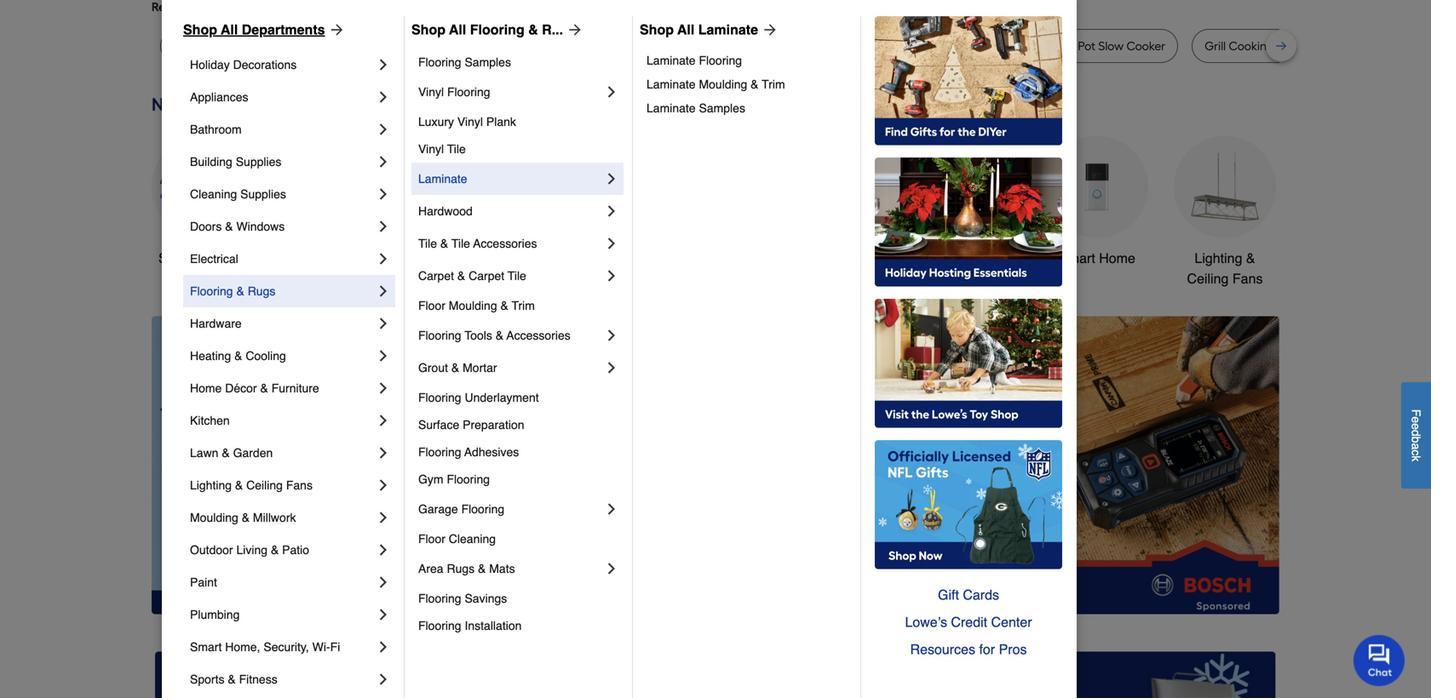 Task type: vqa. For each thing, say whether or not it's contained in the screenshot.
the Home
yes



Task type: describe. For each thing, give the bounding box(es) containing it.
flooring inside "link"
[[699, 54, 742, 67]]

1 carpet from the left
[[419, 269, 454, 283]]

vinyl tile
[[419, 142, 466, 156]]

chevron right image for lighting & ceiling fans
[[375, 477, 392, 494]]

area rugs & mats link
[[419, 553, 603, 586]]

k
[[1410, 456, 1424, 462]]

gym
[[419, 473, 444, 487]]

lowe's
[[906, 615, 948, 631]]

sports & fitness
[[190, 673, 278, 687]]

kitchen
[[190, 414, 230, 428]]

countertop
[[572, 39, 634, 53]]

heating & cooling link
[[190, 340, 375, 372]]

millwork
[[253, 511, 296, 525]]

lowe's credit center link
[[875, 609, 1063, 637]]

living
[[237, 544, 268, 557]]

laminate link
[[419, 163, 603, 195]]

smart for smart home, security, wi-fi
[[190, 641, 222, 655]]

departments
[[242, 22, 325, 38]]

& inside outdoor tools & equipment
[[882, 251, 891, 266]]

0 horizontal spatial lighting & ceiling fans
[[190, 479, 313, 493]]

0 vertical spatial lighting
[[1195, 251, 1243, 266]]

crock for crock pot cooking pot
[[787, 39, 819, 53]]

pros
[[999, 642, 1028, 658]]

mats
[[489, 563, 515, 576]]

grout
[[419, 361, 448, 375]]

fitness
[[239, 673, 278, 687]]

trim for laminate moulding & trim
[[762, 78, 786, 91]]

installation
[[465, 620, 522, 633]]

microwave
[[510, 39, 569, 53]]

flooring tools & accessories
[[419, 329, 571, 343]]

a
[[1410, 444, 1424, 450]]

supplies for cleaning supplies
[[240, 188, 286, 201]]

deals
[[212, 251, 247, 266]]

building
[[190, 155, 233, 169]]

christmas
[[556, 251, 617, 266]]

flooring down surface
[[419, 446, 462, 459]]

shop for shop all laminate
[[640, 22, 674, 38]]

1 horizontal spatial fans
[[1233, 271, 1264, 287]]

flooring underlayment link
[[419, 384, 621, 412]]

tile up floor moulding & trim link
[[508, 269, 527, 283]]

moulding for floor
[[449, 299, 497, 313]]

lawn
[[190, 447, 219, 460]]

sports & fitness link
[[190, 664, 375, 696]]

outdoor for outdoor living & patio
[[190, 544, 233, 557]]

shop for shop all flooring & r...
[[412, 22, 446, 38]]

get up to 2 free select tools or batteries when you buy 1 with select purchases. image
[[155, 652, 511, 699]]

d
[[1410, 430, 1424, 437]]

sports
[[190, 673, 225, 687]]

laminate down vinyl tile on the top left of the page
[[419, 172, 468, 186]]

chevron right image for grout & mortar
[[603, 360, 621, 377]]

tile & tile accessories
[[419, 237, 537, 251]]

outdoor tools & equipment link
[[791, 136, 893, 289]]

vinyl for vinyl flooring
[[419, 85, 444, 99]]

arrow left image
[[469, 466, 486, 483]]

flooring up surface
[[419, 391, 462, 405]]

rack
[[1377, 39, 1403, 53]]

flooring savings
[[419, 592, 507, 606]]

gift
[[938, 588, 960, 603]]

outdoor for outdoor tools & equipment
[[793, 251, 843, 266]]

kitchen link
[[190, 405, 375, 437]]

crock pot slow cooker
[[1044, 39, 1166, 53]]

doors
[[190, 220, 222, 234]]

vinyl flooring link
[[419, 76, 603, 108]]

microwave countertop
[[510, 39, 634, 53]]

floor for floor cleaning
[[419, 533, 446, 546]]

heating & cooling
[[190, 349, 286, 363]]

warming
[[1323, 39, 1374, 53]]

luxury
[[419, 115, 454, 129]]

hardware link
[[190, 308, 375, 340]]

flooring savings link
[[419, 586, 621, 613]]

credit
[[952, 615, 988, 631]]

cleaning supplies link
[[190, 178, 375, 211]]

lawn & garden
[[190, 447, 273, 460]]

fi
[[330, 641, 340, 655]]

flooring up "flooring samples" link
[[470, 22, 525, 38]]

center
[[992, 615, 1033, 631]]

1 horizontal spatial lighting & ceiling fans link
[[1175, 136, 1277, 289]]

chevron right image for area rugs & mats
[[603, 561, 621, 578]]

tools for flooring
[[465, 329, 493, 343]]

laminate samples link
[[647, 96, 849, 120]]

chevron right image for appliances
[[375, 89, 392, 106]]

flooring down arrow left icon
[[462, 503, 505, 517]]

supplies for building supplies
[[236, 155, 282, 169]]

instant
[[947, 39, 984, 53]]

tile down the luxury vinyl plank
[[447, 142, 466, 156]]

flooring tools & accessories link
[[419, 320, 603, 352]]

flooring up the luxury vinyl plank
[[447, 85, 491, 99]]

chevron right image for garage flooring
[[603, 501, 621, 518]]

garage flooring
[[419, 503, 505, 517]]

tools for outdoor
[[846, 251, 878, 266]]

advertisement region
[[454, 317, 1280, 618]]

0 vertical spatial bathroom
[[190, 123, 242, 136]]

holiday
[[190, 58, 230, 72]]

2 vertical spatial moulding
[[190, 511, 239, 525]]

holiday decorations
[[190, 58, 297, 72]]

chevron right image for hardwood
[[603, 203, 621, 220]]

all for laminate
[[678, 22, 695, 38]]

chevron right image for carpet & carpet tile
[[603, 268, 621, 285]]

smart home, security, wi-fi link
[[190, 632, 375, 664]]

chevron right image for vinyl flooring
[[603, 84, 621, 101]]

shop all deals
[[159, 251, 247, 266]]

moulding & millwork
[[190, 511, 296, 525]]

triple slow cooker
[[371, 39, 471, 53]]

shop for shop all departments
[[183, 22, 217, 38]]

vinyl for vinyl tile
[[419, 142, 444, 156]]

electrical
[[190, 252, 238, 266]]

1 vertical spatial bathroom
[[940, 251, 1000, 266]]

1 slow from the left
[[403, 39, 429, 53]]

preparation
[[463, 419, 525, 432]]

crock for crock pot slow cooker
[[1044, 39, 1076, 53]]

scroll to item #2 element
[[821, 582, 866, 593]]

chevron right image for sports & fitness
[[375, 672, 392, 689]]

1 vertical spatial vinyl
[[458, 115, 483, 129]]

1 horizontal spatial bathroom link
[[919, 136, 1021, 269]]

1 horizontal spatial cleaning
[[449, 533, 496, 546]]

flooring down flooring savings
[[419, 620, 462, 633]]

shop all deals link
[[152, 136, 254, 269]]

chevron right image for tile & tile accessories
[[603, 235, 621, 252]]

resources
[[911, 642, 976, 658]]

flooring down "area" on the left
[[419, 592, 462, 606]]

area rugs & mats
[[419, 563, 515, 576]]

laminate samples
[[647, 101, 746, 115]]

garage
[[419, 503, 458, 517]]

f e e d b a c k
[[1410, 410, 1424, 462]]

flooring up grout
[[419, 329, 462, 343]]

flooring & rugs
[[190, 285, 276, 298]]

chevron right image for lawn & garden
[[375, 445, 392, 462]]

pot for crock pot cooking pot
[[821, 39, 839, 53]]

0 vertical spatial cleaning
[[190, 188, 237, 201]]

laminate moulding & trim link
[[647, 72, 849, 96]]

arrow right image inside shop all laminate link
[[759, 21, 779, 38]]

chevron right image for heating & cooling
[[375, 348, 392, 365]]

flooring & rugs link
[[190, 275, 375, 308]]

vinyl tile link
[[419, 136, 621, 163]]

outdoor living & patio link
[[190, 534, 375, 567]]

flooring underlayment
[[419, 391, 539, 405]]

flooring down electrical
[[190, 285, 233, 298]]

smart home
[[1060, 251, 1136, 266]]

gym flooring link
[[419, 466, 621, 494]]

garage flooring link
[[419, 494, 603, 526]]

chevron right image for doors & windows
[[375, 218, 392, 235]]

2 pot from the left
[[890, 39, 908, 53]]

wi-
[[313, 641, 330, 655]]

cleaning supplies
[[190, 188, 286, 201]]



Task type: locate. For each thing, give the bounding box(es) containing it.
decorations down shop all departments link
[[233, 58, 297, 72]]

outdoor
[[793, 251, 843, 266], [190, 544, 233, 557]]

1 vertical spatial supplies
[[240, 188, 286, 201]]

hardwood link
[[419, 195, 603, 228]]

1 floor from the top
[[419, 299, 446, 313]]

building supplies link
[[190, 146, 375, 178]]

0 horizontal spatial arrow right image
[[325, 21, 346, 38]]

0 horizontal spatial bathroom link
[[190, 113, 375, 146]]

chevron right image for flooring & rugs
[[375, 283, 392, 300]]

c
[[1410, 450, 1424, 456]]

4 pot from the left
[[1079, 39, 1096, 53]]

0 vertical spatial arrow right image
[[759, 21, 779, 38]]

shop all flooring & r... link
[[412, 20, 584, 40]]

0 horizontal spatial trim
[[512, 299, 535, 313]]

1 pot from the left
[[821, 39, 839, 53]]

cleaning up area rugs & mats at the bottom left of the page
[[449, 533, 496, 546]]

1 vertical spatial arrow right image
[[1249, 466, 1266, 483]]

1 horizontal spatial trim
[[762, 78, 786, 91]]

supplies up cleaning supplies
[[236, 155, 282, 169]]

chevron right image for outdoor living & patio
[[375, 542, 392, 559]]

e up b
[[1410, 424, 1424, 430]]

0 horizontal spatial shop
[[183, 22, 217, 38]]

laminate down laminate moulding & trim
[[647, 101, 696, 115]]

0 horizontal spatial cleaning
[[190, 188, 237, 201]]

arrow right image up microwave countertop
[[563, 21, 584, 38]]

chevron right image for kitchen
[[375, 413, 392, 430]]

2 vertical spatial vinyl
[[419, 142, 444, 156]]

ceiling
[[1188, 271, 1230, 287], [246, 479, 283, 493]]

chevron right image for plumbing
[[375, 607, 392, 624]]

flooring adhesives link
[[419, 439, 621, 466]]

mortar
[[463, 361, 497, 375]]

0 vertical spatial ceiling
[[1188, 271, 1230, 287]]

tools up equipment
[[846, 251, 878, 266]]

accessories up carpet & carpet tile link
[[473, 237, 537, 251]]

2 carpet from the left
[[469, 269, 505, 283]]

resources for pros link
[[875, 637, 1063, 664]]

1 horizontal spatial slow
[[1099, 39, 1124, 53]]

home décor & furniture
[[190, 382, 319, 396]]

accessories down floor moulding & trim link
[[507, 329, 571, 343]]

1 vertical spatial rugs
[[447, 563, 475, 576]]

1 horizontal spatial lighting
[[1195, 251, 1243, 266]]

1 vertical spatial home
[[190, 382, 222, 396]]

1 horizontal spatial tools
[[846, 251, 878, 266]]

1 vertical spatial lighting & ceiling fans link
[[190, 470, 375, 502]]

appliances link
[[190, 81, 375, 113]]

chevron right image
[[375, 56, 392, 73], [603, 84, 621, 101], [375, 153, 392, 170], [603, 170, 621, 188], [375, 186, 392, 203], [375, 218, 392, 235], [603, 235, 621, 252], [375, 283, 392, 300], [375, 315, 392, 332], [375, 477, 392, 494], [603, 561, 621, 578], [375, 639, 392, 656], [375, 672, 392, 689]]

shop all laminate link
[[640, 20, 779, 40]]

0 vertical spatial smart
[[1060, 251, 1096, 266]]

decorations down christmas
[[550, 271, 623, 287]]

decorations inside the christmas decorations link
[[550, 271, 623, 287]]

1 vertical spatial floor
[[419, 533, 446, 546]]

trim
[[762, 78, 786, 91], [512, 299, 535, 313]]

0 vertical spatial samples
[[465, 55, 511, 69]]

tools down floor moulding & trim on the left top
[[465, 329, 493, 343]]

cooling
[[246, 349, 286, 363]]

floor for floor moulding & trim
[[419, 299, 446, 313]]

1 vertical spatial smart
[[190, 641, 222, 655]]

pot for crock pot slow cooker
[[1079, 39, 1096, 53]]

2 slow from the left
[[1099, 39, 1124, 53]]

1 horizontal spatial cooker
[[1127, 39, 1166, 53]]

0 horizontal spatial fans
[[286, 479, 313, 493]]

floor
[[419, 299, 446, 313], [419, 533, 446, 546]]

0 vertical spatial vinyl
[[419, 85, 444, 99]]

laminate for laminate flooring
[[647, 54, 696, 67]]

heating
[[190, 349, 231, 363]]

garden
[[233, 447, 273, 460]]

moulding for laminate
[[699, 78, 748, 91]]

scroll to item #5 image
[[947, 584, 988, 591]]

cooker up flooring samples
[[432, 39, 471, 53]]

crock right instant pot
[[1044, 39, 1076, 53]]

outdoor up paint at bottom
[[190, 544, 233, 557]]

security,
[[264, 641, 309, 655]]

1 horizontal spatial outdoor
[[793, 251, 843, 266]]

vinyl left plank
[[458, 115, 483, 129]]

all for deals
[[194, 251, 209, 266]]

home,
[[225, 641, 260, 655]]

luxury vinyl plank
[[419, 115, 516, 129]]

0 vertical spatial outdoor
[[793, 251, 843, 266]]

luxury vinyl plank link
[[419, 108, 621, 136]]

1 vertical spatial lighting & ceiling fans
[[190, 479, 313, 493]]

tools inside outdoor tools & equipment
[[846, 251, 878, 266]]

underlayment
[[465, 391, 539, 405]]

0 vertical spatial moulding
[[699, 78, 748, 91]]

0 vertical spatial decorations
[[233, 58, 297, 72]]

tile down hardwood
[[419, 237, 437, 251]]

laminate down shop all laminate
[[647, 54, 696, 67]]

all right shop at the top of the page
[[194, 251, 209, 266]]

tile up carpet & carpet tile
[[452, 237, 470, 251]]

laminate inside "link"
[[647, 54, 696, 67]]

smart home link
[[1047, 136, 1149, 269]]

1 horizontal spatial shop
[[412, 22, 446, 38]]

1 horizontal spatial samples
[[699, 101, 746, 115]]

1 vertical spatial cleaning
[[449, 533, 496, 546]]

plumbing
[[190, 609, 240, 622]]

0 horizontal spatial home
[[190, 382, 222, 396]]

flooring installation
[[419, 620, 522, 633]]

accessories for flooring tools & accessories
[[507, 329, 571, 343]]

1 horizontal spatial arrow right image
[[563, 21, 584, 38]]

appliances
[[190, 90, 248, 104]]

vinyl up "luxury"
[[419, 85, 444, 99]]

laminate down recommended searches for you "heading"
[[699, 22, 759, 38]]

0 horizontal spatial samples
[[465, 55, 511, 69]]

shop all departments
[[183, 22, 325, 38]]

&
[[529, 22, 538, 38], [1312, 39, 1320, 53], [751, 78, 759, 91], [225, 220, 233, 234], [441, 237, 449, 251], [882, 251, 891, 266], [1247, 251, 1256, 266], [458, 269, 466, 283], [237, 285, 244, 298], [501, 299, 509, 313], [496, 329, 504, 343], [235, 349, 242, 363], [452, 361, 460, 375], [260, 382, 268, 396], [222, 447, 230, 460], [235, 479, 243, 493], [242, 511, 250, 525], [271, 544, 279, 557], [478, 563, 486, 576], [228, 673, 236, 687]]

all up laminate flooring at the top
[[678, 22, 695, 38]]

up to 35 percent off select small appliances. image
[[538, 652, 894, 699]]

new deals every day during 25 days of deals image
[[152, 90, 1280, 119]]

0 vertical spatial fans
[[1233, 271, 1264, 287]]

doors & windows link
[[190, 211, 375, 243]]

1 vertical spatial samples
[[699, 101, 746, 115]]

floor down carpet & carpet tile
[[419, 299, 446, 313]]

2 arrow right image from the left
[[563, 21, 584, 38]]

all for departments
[[221, 22, 238, 38]]

grate
[[1278, 39, 1309, 53]]

visit the lowe's toy shop. image
[[875, 299, 1063, 429]]

0 vertical spatial accessories
[[473, 237, 537, 251]]

up to 30 percent off select grills and accessories. image
[[921, 652, 1277, 699]]

grill
[[1205, 39, 1227, 53]]

chevron right image for paint
[[375, 574, 392, 592]]

flooring samples link
[[419, 49, 621, 76]]

supplies
[[236, 155, 282, 169], [240, 188, 286, 201]]

all up flooring samples
[[449, 22, 467, 38]]

0 horizontal spatial cooking
[[842, 39, 887, 53]]

1 horizontal spatial crock
[[1044, 39, 1076, 53]]

floor up "area" on the left
[[419, 533, 446, 546]]

outdoor up equipment
[[793, 251, 843, 266]]

moulding down carpet & carpet tile
[[449, 299, 497, 313]]

electrical link
[[190, 243, 375, 275]]

0 horizontal spatial lighting & ceiling fans link
[[190, 470, 375, 502]]

vinyl down "luxury"
[[419, 142, 444, 156]]

1 vertical spatial fans
[[286, 479, 313, 493]]

rugs
[[248, 285, 276, 298], [447, 563, 475, 576]]

arrow right image inside shop all flooring & r... link
[[563, 21, 584, 38]]

tools
[[846, 251, 878, 266], [465, 329, 493, 343]]

0 horizontal spatial arrow right image
[[759, 21, 779, 38]]

windows
[[237, 220, 285, 234]]

recommended searches for you heading
[[152, 0, 1280, 15]]

3 pot from the left
[[987, 39, 1005, 53]]

gift cards link
[[875, 582, 1063, 609]]

samples for laminate samples
[[699, 101, 746, 115]]

1 horizontal spatial decorations
[[550, 271, 623, 287]]

trim up 'laminate samples' link
[[762, 78, 786, 91]]

hardwood
[[419, 205, 473, 218]]

supplies up windows
[[240, 188, 286, 201]]

decorations inside holiday decorations link
[[233, 58, 297, 72]]

1 vertical spatial moulding
[[449, 299, 497, 313]]

equipment
[[810, 271, 875, 287]]

flooring up laminate moulding & trim
[[699, 54, 742, 67]]

scroll to item #4 image
[[906, 584, 947, 591]]

0 horizontal spatial smart
[[190, 641, 222, 655]]

floor cleaning link
[[419, 526, 621, 553]]

0 horizontal spatial crock
[[787, 39, 819, 53]]

fans
[[1233, 271, 1264, 287], [286, 479, 313, 493]]

shop these last-minute gifts. $99 or less. quantities are limited and won't last. image
[[152, 317, 427, 615]]

outdoor tools & equipment
[[793, 251, 891, 287]]

0 horizontal spatial outdoor
[[190, 544, 233, 557]]

laminate down laminate flooring at the top
[[647, 78, 696, 91]]

1 horizontal spatial carpet
[[469, 269, 505, 283]]

trim for floor moulding & trim
[[512, 299, 535, 313]]

cleaning
[[190, 188, 237, 201], [449, 533, 496, 546]]

1 vertical spatial decorations
[[550, 271, 623, 287]]

cleaning down "building"
[[190, 188, 237, 201]]

0 horizontal spatial bathroom
[[190, 123, 242, 136]]

moulding & millwork link
[[190, 502, 375, 534]]

0 horizontal spatial moulding
[[190, 511, 239, 525]]

cards
[[963, 588, 1000, 603]]

laminate for laminate samples
[[647, 101, 696, 115]]

all for flooring
[[449, 22, 467, 38]]

1 vertical spatial trim
[[512, 299, 535, 313]]

1 horizontal spatial ceiling
[[1188, 271, 1230, 287]]

0 vertical spatial trim
[[762, 78, 786, 91]]

christmas decorations link
[[535, 136, 638, 289]]

r...
[[542, 22, 563, 38]]

accessories for tile & tile accessories
[[473, 237, 537, 251]]

chevron right image for flooring tools & accessories
[[603, 327, 621, 344]]

samples down laminate moulding & trim
[[699, 101, 746, 115]]

1 shop from the left
[[183, 22, 217, 38]]

1 vertical spatial outdoor
[[190, 544, 233, 557]]

paint
[[190, 576, 217, 590]]

chevron right image for bathroom
[[375, 121, 392, 138]]

1 horizontal spatial cooking
[[1230, 39, 1275, 53]]

1 vertical spatial lighting
[[190, 479, 232, 493]]

decorations for christmas
[[550, 271, 623, 287]]

samples down 'shop all flooring & r...'
[[465, 55, 511, 69]]

shop up laminate flooring at the top
[[640, 22, 674, 38]]

cooker left grill
[[1127, 39, 1166, 53]]

holiday hosting essentials. image
[[875, 158, 1063, 287]]

paint link
[[190, 567, 375, 599]]

0 vertical spatial lighting & ceiling fans
[[1188, 251, 1264, 287]]

0 horizontal spatial rugs
[[248, 285, 276, 298]]

1 cooking from the left
[[842, 39, 887, 53]]

laminate for laminate moulding & trim
[[647, 78, 696, 91]]

smart home, security, wi-fi
[[190, 641, 340, 655]]

0 horizontal spatial lighting
[[190, 479, 232, 493]]

officially licensed n f l gifts. shop now. image
[[875, 441, 1063, 570]]

0 horizontal spatial cooker
[[432, 39, 471, 53]]

smart for smart home
[[1060, 251, 1096, 266]]

1 e from the top
[[1410, 417, 1424, 424]]

2 crock from the left
[[1044, 39, 1076, 53]]

2 floor from the top
[[419, 533, 446, 546]]

1 vertical spatial accessories
[[507, 329, 571, 343]]

1 vertical spatial ceiling
[[246, 479, 283, 493]]

1 vertical spatial tools
[[465, 329, 493, 343]]

moulding
[[699, 78, 748, 91], [449, 299, 497, 313], [190, 511, 239, 525]]

all up holiday decorations
[[221, 22, 238, 38]]

chevron right image for cleaning supplies
[[375, 186, 392, 203]]

bathroom link
[[190, 113, 375, 146], [919, 136, 1021, 269]]

shop up holiday
[[183, 22, 217, 38]]

floor cleaning
[[419, 533, 496, 546]]

0 vertical spatial rugs
[[248, 285, 276, 298]]

1 horizontal spatial rugs
[[447, 563, 475, 576]]

2 horizontal spatial moulding
[[699, 78, 748, 91]]

1 horizontal spatial bathroom
[[940, 251, 1000, 266]]

moulding down laminate flooring "link"
[[699, 78, 748, 91]]

3 shop from the left
[[640, 22, 674, 38]]

chevron right image for holiday decorations
[[375, 56, 392, 73]]

chevron right image for smart home, security, wi-fi
[[375, 639, 392, 656]]

0 vertical spatial floor
[[419, 299, 446, 313]]

e up d
[[1410, 417, 1424, 424]]

2 cooker from the left
[[1127, 39, 1166, 53]]

slow
[[403, 39, 429, 53], [1099, 39, 1124, 53]]

holiday decorations link
[[190, 49, 375, 81]]

surface preparation link
[[419, 412, 621, 439]]

arrow right image up holiday decorations link
[[325, 21, 346, 38]]

arrow right image for shop all departments
[[325, 21, 346, 38]]

carpet
[[419, 269, 454, 283], [469, 269, 505, 283]]

2 cooking from the left
[[1230, 39, 1275, 53]]

samples for flooring samples
[[465, 55, 511, 69]]

flooring down flooring adhesives
[[447, 473, 490, 487]]

crock pot cooking pot
[[787, 39, 908, 53]]

floor moulding & trim
[[419, 299, 535, 313]]

1 cooker from the left
[[432, 39, 471, 53]]

moulding up the outdoor living & patio
[[190, 511, 239, 525]]

rugs down the electrical link
[[248, 285, 276, 298]]

home décor & furniture link
[[190, 372, 375, 405]]

outdoor inside outdoor tools & equipment
[[793, 251, 843, 266]]

arrow right image
[[325, 21, 346, 38], [563, 21, 584, 38]]

arrow right image for shop all flooring & r...
[[563, 21, 584, 38]]

chevron right image for laminate
[[603, 170, 621, 188]]

outdoor inside outdoor living & patio link
[[190, 544, 233, 557]]

find gifts for the diyer. image
[[875, 16, 1063, 146]]

chevron right image
[[375, 89, 392, 106], [375, 121, 392, 138], [603, 203, 621, 220], [375, 251, 392, 268], [603, 268, 621, 285], [603, 327, 621, 344], [375, 348, 392, 365], [603, 360, 621, 377], [375, 380, 392, 397], [375, 413, 392, 430], [375, 445, 392, 462], [603, 501, 621, 518], [375, 510, 392, 527], [375, 542, 392, 559], [375, 574, 392, 592], [375, 607, 392, 624]]

adhesives
[[465, 446, 519, 459]]

1 horizontal spatial moulding
[[449, 299, 497, 313]]

arrow right image inside shop all departments link
[[325, 21, 346, 38]]

chevron right image for hardware
[[375, 315, 392, 332]]

chevron right image for electrical
[[375, 251, 392, 268]]

0 horizontal spatial ceiling
[[246, 479, 283, 493]]

chevron right image for building supplies
[[375, 153, 392, 170]]

1 arrow right image from the left
[[325, 21, 346, 38]]

chat invite button image
[[1354, 635, 1406, 687]]

0 horizontal spatial tools
[[465, 329, 493, 343]]

carpet & carpet tile
[[419, 269, 527, 283]]

rugs right "area" on the left
[[447, 563, 475, 576]]

chevron right image for moulding & millwork
[[375, 510, 392, 527]]

1 horizontal spatial arrow right image
[[1249, 466, 1266, 483]]

chevron right image for home décor & furniture
[[375, 380, 392, 397]]

tile
[[447, 142, 466, 156], [419, 237, 437, 251], [452, 237, 470, 251], [508, 269, 527, 283]]

savings
[[465, 592, 507, 606]]

1 crock from the left
[[787, 39, 819, 53]]

f
[[1410, 410, 1424, 417]]

crock up laminate moulding & trim link
[[787, 39, 819, 53]]

0 vertical spatial home
[[1100, 251, 1136, 266]]

1 horizontal spatial home
[[1100, 251, 1136, 266]]

flooring down triple slow cooker on the left
[[419, 55, 462, 69]]

decorations for holiday
[[233, 58, 297, 72]]

pot for instant pot
[[987, 39, 1005, 53]]

arrow right image
[[759, 21, 779, 38], [1249, 466, 1266, 483]]

0 horizontal spatial carpet
[[419, 269, 454, 283]]

e
[[1410, 417, 1424, 424], [1410, 424, 1424, 430]]

0 horizontal spatial decorations
[[233, 58, 297, 72]]

0 vertical spatial supplies
[[236, 155, 282, 169]]

f e e d b a c k button
[[1402, 383, 1432, 489]]

trim up flooring tools & accessories link
[[512, 299, 535, 313]]

0 vertical spatial tools
[[846, 251, 878, 266]]

christmas decorations
[[550, 251, 623, 287]]

1 horizontal spatial lighting & ceiling fans
[[1188, 251, 1264, 287]]

0 horizontal spatial slow
[[403, 39, 429, 53]]

2 shop from the left
[[412, 22, 446, 38]]

home
[[1100, 251, 1136, 266], [190, 382, 222, 396]]

surface preparation
[[419, 419, 525, 432]]

1 horizontal spatial smart
[[1060, 251, 1096, 266]]

0 vertical spatial lighting & ceiling fans link
[[1175, 136, 1277, 289]]

flooring
[[470, 22, 525, 38], [699, 54, 742, 67], [419, 55, 462, 69], [447, 85, 491, 99], [190, 285, 233, 298], [419, 329, 462, 343], [419, 391, 462, 405], [419, 446, 462, 459], [447, 473, 490, 487], [462, 503, 505, 517], [419, 592, 462, 606], [419, 620, 462, 633]]

2 horizontal spatial shop
[[640, 22, 674, 38]]

shop up triple slow cooker on the left
[[412, 22, 446, 38]]

2 e from the top
[[1410, 424, 1424, 430]]



